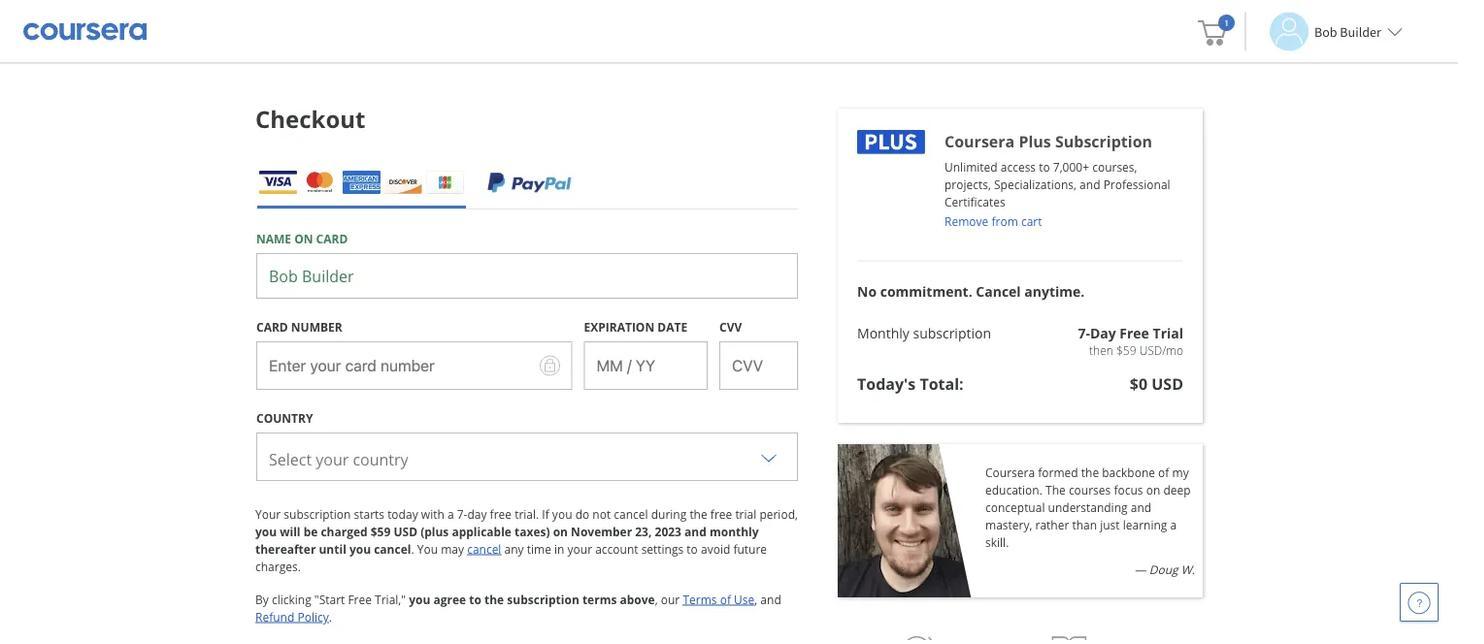 Task type: locate. For each thing, give the bounding box(es) containing it.
to right the "agree"
[[469, 592, 481, 608]]

mastery,
[[985, 517, 1032, 533]]

site metric image
[[900, 637, 935, 642]]

visa image
[[259, 171, 297, 194]]

the right the "agree"
[[484, 592, 504, 608]]

1 vertical spatial $59
[[371, 524, 391, 540]]

. left the you
[[411, 541, 414, 557]]

$59 right the then
[[1116, 342, 1136, 358]]

, left our at the bottom of the page
[[655, 592, 658, 608]]

1 vertical spatial the
[[690, 506, 707, 522]]

country
[[256, 410, 313, 426]]

your
[[316, 450, 349, 470], [567, 541, 592, 557]]

0 vertical spatial subscription
[[913, 324, 991, 343]]

you right "trial,""
[[409, 592, 430, 608]]

free up monthly
[[710, 506, 732, 522]]

builder
[[1340, 23, 1381, 40]]

free right "start
[[348, 592, 372, 608]]

0 horizontal spatial ,
[[655, 592, 658, 608]]

2 horizontal spatial the
[[1081, 464, 1099, 481]]

$0 usd
[[1130, 374, 1183, 395]]

subscription
[[913, 324, 991, 343], [284, 506, 351, 522], [507, 592, 579, 608]]

your inside any time in your account settings to avoid future charges.
[[567, 541, 592, 557]]

1 vertical spatial free
[[348, 592, 372, 608]]

0 horizontal spatial on
[[294, 231, 313, 247]]

2 vertical spatial on
[[553, 524, 568, 540]]

cancel down applicable
[[467, 541, 501, 557]]

and up avoid
[[684, 524, 707, 540]]

policy
[[297, 609, 329, 625]]

mastercard image
[[301, 171, 339, 194]]

to left avoid
[[687, 541, 698, 557]]

the
[[1046, 482, 1066, 498]]

terms of use link
[[683, 592, 755, 608]]

on inside (plus applicable taxes) on november 23, 2023 and monthly thereafter until you cancel
[[553, 524, 568, 540]]

2 vertical spatial the
[[484, 592, 504, 608]]

on left deep
[[1146, 482, 1160, 498]]

1 horizontal spatial the
[[690, 506, 707, 522]]

0 vertical spatial $59
[[1116, 342, 1136, 358]]

$59 down starts
[[371, 524, 391, 540]]

0 horizontal spatial subscription
[[284, 506, 351, 522]]

coursera image
[[23, 16, 147, 47]]

taxes)
[[515, 524, 550, 540]]

agree
[[433, 592, 466, 608]]

and right the use
[[760, 592, 781, 608]]

1 vertical spatial on
[[1146, 482, 1160, 498]]

0 horizontal spatial a
[[447, 506, 454, 522]]

0 vertical spatial 7-
[[1078, 324, 1090, 343]]

0 vertical spatial the
[[1081, 464, 1099, 481]]

, down future
[[755, 592, 757, 608]]

trial.
[[515, 506, 539, 522]]

coursera for plus
[[945, 131, 1015, 152]]

.
[[411, 541, 414, 557], [329, 609, 332, 625]]

and inside coursera plus subscription unlimited access to 7,000+ courses, projects, specializations, and professional certificates remove from cart
[[1080, 176, 1100, 192]]

1 horizontal spatial of
[[1158, 464, 1169, 481]]

free right day
[[1120, 324, 1149, 343]]

shopping cart: 1 item image
[[1198, 15, 1235, 46]]

then $59 usd /mo
[[1089, 342, 1183, 358]]

—
[[1134, 562, 1146, 578]]

you
[[552, 506, 572, 522], [255, 524, 277, 540], [349, 541, 371, 557], [409, 592, 430, 608]]

coursera inside the coursera formed the backbone of my education. the courses focus on deep conceptual understanding and mastery, rather than just learning a skill.
[[985, 464, 1035, 481]]

1 vertical spatial subscription
[[284, 506, 351, 522]]

of left the use
[[720, 592, 731, 608]]

and
[[1080, 176, 1100, 192], [1131, 499, 1151, 515], [684, 524, 707, 540], [760, 592, 781, 608]]

1 horizontal spatial on
[[553, 524, 568, 540]]

cancel
[[976, 282, 1021, 301]]

cancel up 23,
[[614, 506, 648, 522]]

time
[[527, 541, 551, 557]]

to up specializations,
[[1039, 159, 1050, 175]]

1 horizontal spatial free
[[1120, 324, 1149, 343]]

a inside the coursera formed the backbone of my education. the courses focus on deep conceptual understanding and mastery, rather than just learning a skill.
[[1170, 517, 1177, 533]]

you down charged
[[349, 541, 371, 557]]

w.
[[1181, 562, 1195, 578]]

Name on Card text field
[[256, 254, 798, 299]]

starts
[[354, 506, 384, 522]]

the right the during
[[690, 506, 707, 522]]

cancel left the you
[[374, 541, 411, 557]]

1 horizontal spatial your
[[567, 541, 592, 557]]

coursera inside coursera plus subscription unlimited access to 7,000+ courses, projects, specializations, and professional certificates remove from cart
[[945, 131, 1015, 152]]

plus
[[1019, 131, 1051, 152]]

2 horizontal spatial to
[[1039, 159, 1050, 175]]

usd down today
[[394, 524, 417, 540]]

,
[[655, 592, 658, 608], [755, 592, 757, 608]]

1 vertical spatial card
[[256, 319, 288, 335]]

on up in
[[553, 524, 568, 540]]

a right learning
[[1170, 517, 1177, 533]]

0 horizontal spatial cancel
[[374, 541, 411, 557]]

the
[[1081, 464, 1099, 481], [690, 506, 707, 522], [484, 592, 504, 608]]

1 horizontal spatial to
[[687, 541, 698, 557]]

and down 7,000+
[[1080, 176, 1100, 192]]

0 horizontal spatial free
[[348, 592, 372, 608]]

card left number
[[256, 319, 288, 335]]

0 vertical spatial usd
[[1139, 342, 1162, 358]]

deep
[[1163, 482, 1191, 498]]

during
[[651, 506, 687, 522]]

doug
[[1149, 562, 1178, 578]]

your right "select"
[[316, 450, 349, 470]]

of left my
[[1158, 464, 1169, 481]]

(plus applicable taxes) on november 23, 2023 and monthly thereafter until you cancel
[[255, 524, 759, 557]]

0 vertical spatial to
[[1039, 159, 1050, 175]]

0 horizontal spatial card
[[256, 319, 288, 335]]

7- up applicable
[[457, 506, 467, 522]]

day
[[1090, 324, 1116, 343]]

subscription up be
[[284, 506, 351, 522]]

cancel inside (plus applicable taxes) on november 23, 2023 and monthly thereafter until you cancel
[[374, 541, 411, 557]]

usd up '$0 usd'
[[1139, 342, 1162, 358]]

your right in
[[567, 541, 592, 557]]

0 horizontal spatial of
[[720, 592, 731, 608]]

2 vertical spatial subscription
[[507, 592, 579, 608]]

select
[[269, 450, 312, 470]]

cart
[[1021, 214, 1042, 230]]

a right with
[[447, 506, 454, 522]]

select your country
[[269, 450, 408, 470]]

formed
[[1038, 464, 1078, 481]]

2 free from the left
[[710, 506, 732, 522]]

chevron down image
[[757, 446, 780, 469]]

lock image
[[539, 355, 561, 377]]

focus
[[1114, 482, 1143, 498]]

use
[[734, 592, 755, 608]]

0 horizontal spatial free
[[490, 506, 512, 522]]

cancel link
[[467, 541, 501, 557]]

0 vertical spatial your
[[316, 450, 349, 470]]

site metric image
[[1052, 637, 1086, 642]]

usd right $0
[[1152, 374, 1183, 395]]

subscription for monthly
[[913, 324, 991, 343]]

anytime.
[[1024, 282, 1085, 301]]

and up learning
[[1131, 499, 1151, 515]]

0 horizontal spatial the
[[484, 592, 504, 608]]

1 horizontal spatial free
[[710, 506, 732, 522]]

"start
[[314, 592, 345, 608]]

you inside (plus applicable taxes) on november 23, 2023 and monthly thereafter until you cancel
[[349, 541, 371, 557]]

coursera up education.
[[985, 464, 1035, 481]]

1 horizontal spatial ,
[[755, 592, 757, 608]]

trial,"
[[375, 592, 406, 608]]

1 horizontal spatial a
[[1170, 517, 1177, 533]]

. down "start
[[329, 609, 332, 625]]

bob builder button
[[1244, 12, 1403, 51]]

commitment.
[[880, 282, 972, 301]]

usd
[[1139, 342, 1162, 358], [1152, 374, 1183, 395], [394, 524, 417, 540]]

1 horizontal spatial subscription
[[507, 592, 579, 608]]

paypal image
[[485, 171, 573, 194]]

0 vertical spatial of
[[1158, 464, 1169, 481]]

any
[[504, 541, 524, 557]]

1 horizontal spatial card
[[316, 231, 348, 247]]

2 vertical spatial to
[[469, 592, 481, 608]]

2 horizontal spatial subscription
[[913, 324, 991, 343]]

1 vertical spatial of
[[720, 592, 731, 608]]

7- down anytime.
[[1078, 324, 1090, 343]]

0 horizontal spatial 7-
[[457, 506, 467, 522]]

today's
[[857, 374, 916, 395]]

bob builder
[[1314, 23, 1381, 40]]

specializations,
[[994, 176, 1077, 192]]

my
[[1172, 464, 1189, 481]]

discover image
[[384, 171, 422, 194]]

clicking
[[272, 592, 311, 608]]

coursera formed the backbone of my education. the courses focus on deep conceptual understanding and mastery, rather than just learning a skill.
[[985, 464, 1191, 550]]

card down mastercard image
[[316, 231, 348, 247]]

with
[[421, 506, 444, 522]]

coursera up the unlimited
[[945, 131, 1015, 152]]

0 vertical spatial coursera
[[945, 131, 1015, 152]]

1 horizontal spatial cancel
[[467, 541, 501, 557]]

today
[[387, 506, 418, 522]]

2 horizontal spatial on
[[1146, 482, 1160, 498]]

cvv
[[719, 319, 742, 335]]

1 vertical spatial 7-
[[457, 506, 467, 522]]

1 horizontal spatial .
[[411, 541, 414, 557]]

from
[[992, 214, 1018, 230]]

1 free from the left
[[490, 506, 512, 522]]

above
[[620, 592, 655, 608]]

and inside 'by clicking "start free trial," you agree to the subscription terms above , our terms of use , and refund policy .'
[[760, 592, 781, 608]]

tab list
[[256, 155, 798, 209]]

7-
[[1078, 324, 1090, 343], [457, 506, 467, 522]]

on right name at the left of the page
[[294, 231, 313, 247]]

a
[[447, 506, 454, 522], [1170, 517, 1177, 533]]

free right day
[[490, 506, 512, 522]]

help center image
[[1408, 591, 1431, 614]]

1 , from the left
[[655, 592, 658, 608]]

1 vertical spatial coursera
[[985, 464, 1035, 481]]

subscription down no commitment. cancel anytime.
[[913, 324, 991, 343]]

1 vertical spatial to
[[687, 541, 698, 557]]

23,
[[635, 524, 652, 540]]

the up courses
[[1081, 464, 1099, 481]]

0 horizontal spatial to
[[469, 592, 481, 608]]

november
[[571, 524, 632, 540]]

no commitment. cancel anytime.
[[857, 282, 1085, 301]]

1 vertical spatial your
[[567, 541, 592, 557]]

subscription inside 'by clicking "start free trial," you agree to the subscription terms above , our terms of use , and refund policy .'
[[507, 592, 579, 608]]

0 horizontal spatial .
[[329, 609, 332, 625]]

courses,
[[1092, 159, 1137, 175]]

applicable
[[452, 524, 512, 540]]

$0
[[1130, 374, 1147, 395]]

0 horizontal spatial $59
[[371, 524, 391, 540]]

avoid
[[701, 541, 730, 557]]

your
[[255, 506, 281, 522]]

subscription down time
[[507, 592, 579, 608]]

of inside 'by clicking "start free trial," you agree to the subscription terms above , our terms of use , and refund policy .'
[[720, 592, 731, 608]]

1 vertical spatial .
[[329, 609, 332, 625]]



Task type: describe. For each thing, give the bounding box(es) containing it.
rather
[[1035, 517, 1069, 533]]

skill.
[[985, 534, 1009, 550]]

to inside any time in your account settings to avoid future charges.
[[687, 541, 698, 557]]

/mo
[[1162, 342, 1183, 358]]

1 horizontal spatial 7-
[[1078, 324, 1090, 343]]

just
[[1100, 517, 1120, 533]]

expiration date
[[584, 319, 687, 335]]

name on card
[[256, 231, 348, 247]]

monthly
[[710, 524, 759, 540]]

by clicking "start free trial," you agree to the subscription terms above , our terms of use , and refund policy .
[[255, 592, 781, 625]]

2 horizontal spatial cancel
[[614, 506, 648, 522]]

0 vertical spatial card
[[316, 231, 348, 247]]

you
[[417, 541, 438, 557]]

checkout
[[255, 103, 366, 135]]

card number
[[256, 319, 342, 335]]

remove
[[945, 214, 989, 230]]

of inside the coursera formed the backbone of my education. the courses focus on deep conceptual understanding and mastery, rather than just learning a skill.
[[1158, 464, 1169, 481]]

confirm payment details element
[[255, 99, 366, 140]]

0 vertical spatial on
[[294, 231, 313, 247]]

. inside 'by clicking "start free trial," you agree to the subscription terms above , our terms of use , and refund policy .'
[[329, 609, 332, 625]]

. you may cancel
[[411, 541, 501, 557]]

trial
[[735, 506, 756, 522]]

0 vertical spatial .
[[411, 541, 414, 557]]

account
[[595, 541, 638, 557]]

projects,
[[945, 176, 991, 192]]

by
[[255, 592, 269, 608]]

0 vertical spatial free
[[1120, 324, 1149, 343]]

certificates
[[945, 194, 1005, 210]]

no
[[857, 282, 877, 301]]

if
[[542, 506, 549, 522]]

you inside 'by clicking "start free trial," you agree to the subscription terms above , our terms of use , and refund policy .'
[[409, 592, 430, 608]]

future
[[733, 541, 767, 557]]

refund
[[255, 609, 294, 625]]

settings
[[641, 541, 684, 557]]

backbone
[[1102, 464, 1155, 481]]

1 horizontal spatial $59
[[1116, 342, 1136, 358]]

understanding
[[1048, 499, 1128, 515]]

conceptual
[[985, 499, 1045, 515]]

charges.
[[255, 559, 301, 575]]

do
[[575, 506, 589, 522]]

free inside 'by clicking "start free trial," you agree to the subscription terms above , our terms of use , and refund policy .'
[[348, 592, 372, 608]]

— doug w.
[[1134, 562, 1195, 578]]

country
[[353, 450, 408, 470]]

and inside (plus applicable taxes) on november 23, 2023 and monthly thereafter until you cancel
[[684, 524, 707, 540]]

you right if
[[552, 506, 572, 522]]

in
[[554, 541, 564, 557]]

not
[[592, 506, 611, 522]]

1 vertical spatial usd
[[1152, 374, 1183, 395]]

professional
[[1103, 176, 1170, 192]]

date
[[657, 319, 687, 335]]

coursera plus subscription image
[[857, 130, 925, 154]]

education.
[[985, 482, 1042, 498]]

learning
[[1123, 517, 1167, 533]]

will
[[280, 524, 300, 540]]

today's total:
[[857, 374, 964, 395]]

terms
[[683, 592, 717, 608]]

courses
[[1069, 482, 1111, 498]]

be
[[303, 524, 318, 540]]

coursera for formed
[[985, 464, 1035, 481]]

to inside 'by clicking "start free trial," you agree to the subscription terms above , our terms of use , and refund policy .'
[[469, 592, 481, 608]]

(plus
[[420, 524, 449, 540]]

2 vertical spatial usd
[[394, 524, 417, 540]]

bob
[[1314, 23, 1337, 40]]

subscription
[[1055, 131, 1152, 152]]

and inside the coursera formed the backbone of my education. the courses focus on deep conceptual understanding and mastery, rather than just learning a skill.
[[1131, 499, 1151, 515]]

0 horizontal spatial your
[[316, 450, 349, 470]]

monthly subscription
[[857, 324, 991, 343]]

refund policy link
[[255, 609, 329, 625]]

expiration
[[584, 319, 654, 335]]

the inside the coursera formed the backbone of my education. the courses focus on deep conceptual understanding and mastery, rather than just learning a skill.
[[1081, 464, 1099, 481]]

the inside 'by clicking "start free trial," you agree to the subscription terms above , our terms of use , and refund policy .'
[[484, 592, 504, 608]]

monthly
[[857, 324, 909, 343]]

unlimited
[[945, 159, 998, 175]]

7-day free trial
[[1078, 324, 1183, 343]]

coursera plus subscription unlimited access to 7,000+ courses, projects, specializations, and professional certificates remove from cart
[[945, 131, 1170, 230]]

american express image
[[343, 171, 381, 194]]

jcb image
[[426, 171, 464, 194]]

total:
[[920, 374, 964, 395]]

remove from cart link
[[945, 214, 1042, 230]]

on inside the coursera formed the backbone of my education. the courses focus on deep conceptual understanding and mastery, rather than just learning a skill.
[[1146, 482, 1160, 498]]

subscription for your
[[284, 506, 351, 522]]

access
[[1001, 159, 1036, 175]]

you down your
[[255, 524, 277, 540]]

than
[[1072, 517, 1097, 533]]

7,000+
[[1053, 159, 1089, 175]]

may
[[441, 541, 464, 557]]

2 , from the left
[[755, 592, 757, 608]]

any time in your account settings to avoid future charges.
[[255, 541, 767, 575]]

to inside coursera plus subscription unlimited access to 7,000+ courses, projects, specializations, and professional certificates remove from cart
[[1039, 159, 1050, 175]]

trial
[[1153, 324, 1183, 343]]

you will be charged $59 usd
[[255, 524, 417, 540]]

our
[[661, 592, 680, 608]]

terms
[[582, 592, 617, 608]]

then
[[1089, 342, 1113, 358]]

charged
[[321, 524, 368, 540]]



Task type: vqa. For each thing, say whether or not it's contained in the screenshot.
options
no



